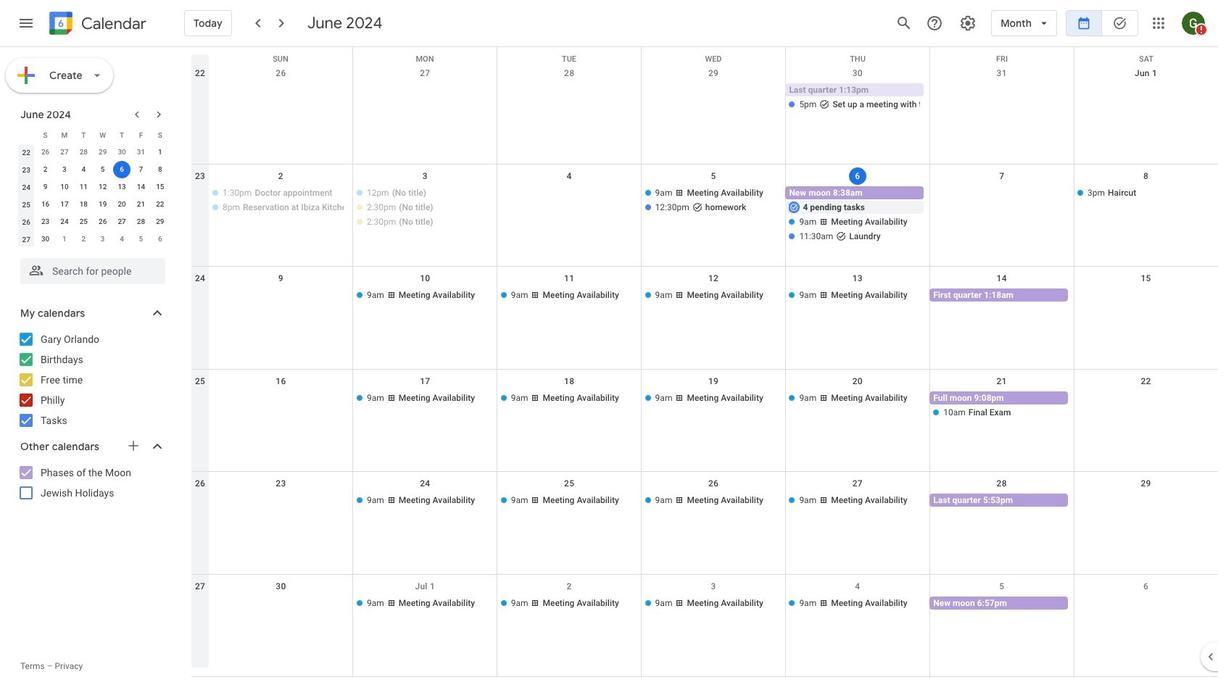 Task type: locate. For each thing, give the bounding box(es) containing it.
24 element
[[56, 213, 73, 231]]

28 element
[[132, 213, 150, 231]]

3 element
[[56, 161, 73, 178]]

13 element
[[113, 178, 131, 196]]

cell
[[209, 83, 353, 112], [353, 83, 497, 112], [642, 83, 786, 112], [786, 83, 930, 112], [930, 83, 1074, 112], [1074, 83, 1219, 112], [112, 161, 131, 178], [209, 186, 353, 244], [353, 186, 497, 244], [497, 186, 642, 244], [642, 186, 786, 244], [786, 186, 930, 244], [930, 186, 1074, 244], [209, 289, 353, 303], [1074, 289, 1219, 303], [209, 391, 353, 420], [930, 391, 1074, 420], [1074, 391, 1219, 420], [209, 494, 353, 508], [1074, 494, 1219, 508], [209, 597, 353, 611], [1074, 597, 1219, 611]]

14 element
[[132, 178, 150, 196]]

1 element
[[151, 144, 169, 161]]

17 element
[[56, 196, 73, 213]]

add other calendars image
[[126, 439, 141, 453]]

29 element
[[151, 213, 169, 231]]

may 30 element
[[113, 144, 131, 161]]

main drawer image
[[17, 15, 35, 32]]

row
[[191, 47, 1219, 69], [191, 62, 1219, 164], [17, 126, 170, 144], [17, 144, 170, 161], [17, 161, 170, 178], [191, 164, 1219, 267], [17, 178, 170, 196], [17, 196, 170, 213], [17, 213, 170, 231], [17, 231, 170, 248], [191, 267, 1219, 370], [191, 370, 1219, 472], [191, 472, 1219, 575], [191, 575, 1219, 677]]

may 28 element
[[75, 144, 92, 161]]

july 3 element
[[94, 231, 111, 248]]

Search for people text field
[[29, 258, 157, 284]]

11 element
[[75, 178, 92, 196]]

None search field
[[0, 252, 180, 284]]

calendar element
[[46, 9, 146, 41]]

19 element
[[94, 196, 111, 213]]

grid
[[191, 47, 1219, 677]]

12 element
[[94, 178, 111, 196]]

row group
[[17, 144, 170, 248]]

18 element
[[75, 196, 92, 213]]

25 element
[[75, 213, 92, 231]]

6, today element
[[113, 161, 131, 178]]

heading
[[78, 15, 146, 32]]

july 4 element
[[113, 231, 131, 248]]



Task type: describe. For each thing, give the bounding box(es) containing it.
row group inside june 2024 grid
[[17, 144, 170, 248]]

26 element
[[94, 213, 111, 231]]

july 2 element
[[75, 231, 92, 248]]

settings menu image
[[960, 15, 977, 32]]

22 element
[[151, 196, 169, 213]]

7 element
[[132, 161, 150, 178]]

other calendars list
[[3, 461, 180, 505]]

may 29 element
[[94, 144, 111, 161]]

may 26 element
[[37, 144, 54, 161]]

4 element
[[75, 161, 92, 178]]

30 element
[[37, 231, 54, 248]]

may 27 element
[[56, 144, 73, 161]]

cell inside june 2024 grid
[[112, 161, 131, 178]]

8 element
[[151, 161, 169, 178]]

9 element
[[37, 178, 54, 196]]

may 31 element
[[132, 144, 150, 161]]

20 element
[[113, 196, 131, 213]]

july 5 element
[[132, 231, 150, 248]]

july 1 element
[[56, 231, 73, 248]]

15 element
[[151, 178, 169, 196]]

heading inside calendar element
[[78, 15, 146, 32]]

my calendars list
[[3, 328, 180, 432]]

16 element
[[37, 196, 54, 213]]

july 6 element
[[151, 231, 169, 248]]

23 element
[[37, 213, 54, 231]]

10 element
[[56, 178, 73, 196]]

27 element
[[113, 213, 131, 231]]

2 element
[[37, 161, 54, 178]]

june 2024 grid
[[14, 126, 170, 248]]

21 element
[[132, 196, 150, 213]]

5 element
[[94, 161, 111, 178]]



Task type: vqa. For each thing, say whether or not it's contained in the screenshot.
the "Whitehorse"
no



